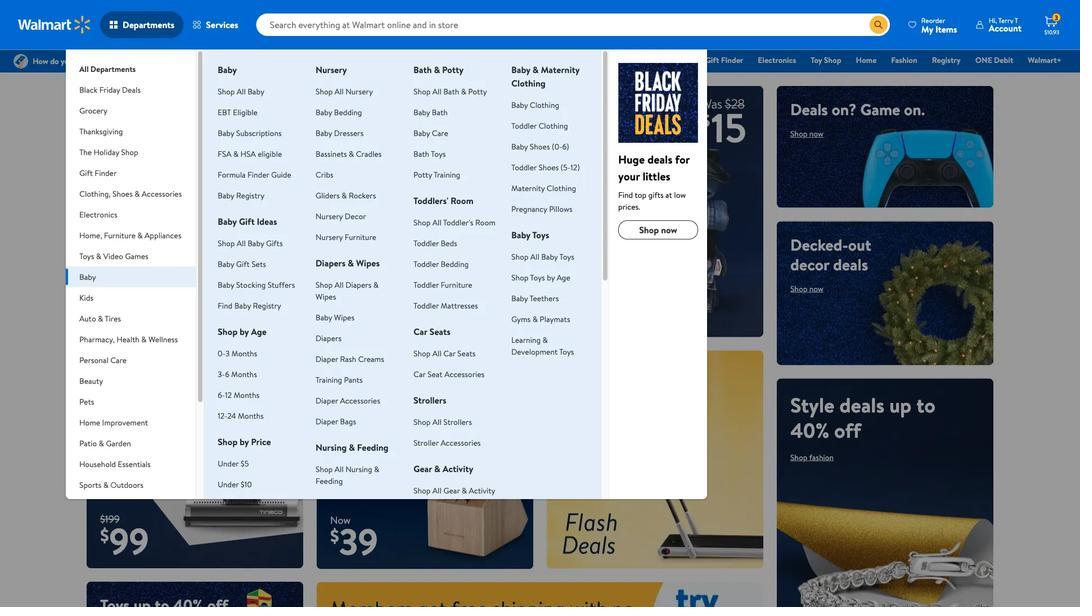 Task type: vqa. For each thing, say whether or not it's contained in the screenshot.
now for Home deals up to 30% off
yes



Task type: locate. For each thing, give the bounding box(es) containing it.
0 horizontal spatial essentials
[[118, 459, 151, 470]]

furniture up mattresses
[[441, 279, 473, 290]]

& inside "dropdown button"
[[135, 188, 140, 199]]

shop all nursery
[[316, 86, 373, 97]]

baby inside dropdown button
[[79, 272, 96, 283]]

0 horizontal spatial to
[[127, 281, 146, 309]]

to inside home deals up to 30% off
[[127, 281, 146, 309]]

40% up shop fashion link
[[791, 416, 830, 445]]

gift left ideas
[[239, 216, 255, 228]]

electronics inside electronics 'dropdown button'
[[79, 209, 117, 220]]

maternity inside baby & maternity clothing
[[541, 64, 580, 76]]

black for black friday deals link
[[410, 55, 429, 66]]

nursery for nursery decor
[[316, 211, 343, 222]]

3 up 6 on the bottom left
[[225, 348, 230, 359]]

departments up black friday deals dropdown button
[[91, 63, 136, 74]]

baby for baby dressers
[[316, 127, 332, 138]]

0 vertical spatial off
[[100, 306, 127, 335]]

the for the holiday shop link
[[631, 55, 644, 66]]

grocery
[[487, 55, 515, 66], [79, 105, 107, 116]]

deals left are
[[375, 363, 411, 385]]

deals for home deals are served
[[375, 363, 411, 385]]

1 horizontal spatial 40%
[[791, 416, 830, 445]]

now up personal care
[[119, 342, 133, 353]]

1 horizontal spatial essentials
[[524, 55, 557, 66]]

personal care button
[[66, 350, 196, 371]]

thanksgiving down "search" search box
[[572, 55, 617, 66]]

toys up up
[[559, 346, 574, 357]]

care for baby care
[[432, 127, 448, 138]]

gift up clothing,
[[79, 167, 93, 178]]

off inside style deals up to 40% off
[[835, 416, 861, 445]]

diapers down baby wipes
[[316, 333, 342, 344]]

registry down baby stocking stuffers
[[253, 300, 281, 311]]

0 vertical spatial black friday deals
[[410, 55, 473, 66]]

all up seat at the bottom left of page
[[433, 348, 442, 359]]

months right 12
[[234, 390, 260, 401]]

finder inside dropdown button
[[95, 167, 117, 178]]

up
[[561, 363, 580, 385]]

decor down rockers
[[345, 211, 366, 222]]

potty down bath toys "link"
[[414, 169, 432, 180]]

shop now link for home deals are served
[[330, 393, 364, 404]]

$ inside $199 $ 99
[[100, 523, 109, 548]]

deals inside huge deals for your littles find top gifts at low prices.
[[648, 151, 673, 167]]

0 horizontal spatial deals
[[122, 84, 141, 95]]

feeding up baby formula
[[316, 476, 343, 487]]

essentials up baby clothing link
[[524, 55, 557, 66]]

holiday for the holiday shop link
[[646, 55, 672, 66]]

toddler for toddler clothing
[[512, 120, 537, 131]]

deals inside home deals up to 30% off
[[158, 256, 203, 284]]

1 horizontal spatial finder
[[248, 169, 269, 180]]

nursing & feeding
[[316, 442, 389, 454]]

seats up served
[[458, 348, 476, 359]]

care down 'health'
[[110, 355, 127, 366]]

0 vertical spatial car
[[414, 326, 428, 338]]

0 vertical spatial deals
[[454, 55, 473, 66]]

1 vertical spatial deals
[[122, 84, 141, 95]]

finder for baby registry
[[248, 169, 269, 180]]

off for style deals up to 40% off
[[835, 416, 861, 445]]

wipes down nursery furniture
[[356, 257, 380, 270]]

up for style deals up to 40% off
[[890, 391, 912, 419]]

nursery down gliders at the top
[[316, 211, 343, 222]]

deals inside decked-out decor deals
[[833, 254, 869, 276]]

toddler down toddler bedding
[[414, 279, 439, 290]]

1 vertical spatial off
[[637, 363, 658, 385]]

shop fashion link
[[791, 452, 834, 463]]

clothing for maternity
[[547, 183, 576, 194]]

nursery down nursery decor
[[316, 232, 343, 243]]

0 vertical spatial 40%
[[603, 363, 633, 385]]

deals for black friday deals dropdown button
[[122, 84, 141, 95]]

baby image
[[619, 63, 698, 143]]

learning & development toys
[[512, 335, 574, 357]]

holiday inside 'dropdown button'
[[94, 147, 119, 158]]

baby inside baby & maternity clothing
[[512, 64, 531, 76]]

thanksgiving link
[[567, 54, 622, 66]]

nursery for nursery
[[316, 64, 347, 76]]

shop all car seats link
[[414, 348, 476, 359]]

all inside shop all diapers & wipes
[[335, 279, 344, 290]]

to for style
[[917, 391, 936, 419]]

grocery for grocery
[[79, 105, 107, 116]]

home for home
[[856, 55, 877, 66]]

playmats
[[540, 314, 570, 325]]

all for strollers
[[433, 417, 442, 428]]

2 vertical spatial shoes
[[113, 188, 133, 199]]

clothing up baby clothing link
[[512, 77, 546, 89]]

2 vertical spatial potty
[[414, 169, 432, 180]]

diaper for diaper bags
[[316, 416, 338, 427]]

for
[[675, 151, 690, 167]]

maternity
[[541, 64, 580, 76], [512, 183, 545, 194]]

baby dressers link
[[316, 127, 364, 138]]

gyms & playmats
[[512, 314, 570, 325]]

months for 12-24 months
[[238, 411, 264, 422]]

0 vertical spatial room
[[451, 195, 474, 207]]

deals inside black friday deals dropdown button
[[122, 84, 141, 95]]

2 horizontal spatial to
[[917, 391, 936, 419]]

deals for style deals up to 40% off
[[840, 391, 885, 419]]

the holiday shop inside 'dropdown button'
[[79, 147, 138, 158]]

the holiday shop for the holiday shop 'dropdown button'
[[79, 147, 138, 158]]

diaper for diaper accessories
[[316, 395, 338, 406]]

0 horizontal spatial the holiday shop
[[79, 147, 138, 158]]

1 vertical spatial black
[[79, 84, 98, 95]]

shop
[[674, 55, 691, 66], [824, 55, 842, 66], [218, 86, 235, 97], [316, 86, 333, 97], [414, 86, 431, 97], [791, 128, 808, 139], [121, 147, 138, 158], [100, 148, 117, 159], [414, 217, 431, 228], [639, 224, 659, 236], [218, 238, 235, 249], [512, 251, 529, 262], [512, 272, 529, 283], [316, 279, 333, 290], [791, 283, 808, 294], [339, 309, 357, 320], [218, 326, 238, 338], [100, 342, 117, 353], [414, 348, 431, 359], [330, 393, 347, 404], [414, 417, 431, 428], [218, 436, 238, 449], [791, 452, 808, 463], [316, 464, 333, 475], [414, 485, 431, 496]]

friday up shop all bath & potty link
[[431, 55, 452, 66]]

the for the holiday shop 'dropdown button'
[[79, 147, 92, 158]]

shoes down gift finder dropdown button
[[113, 188, 133, 199]]

baby for baby & maternity clothing
[[512, 64, 531, 76]]

1 vertical spatial find
[[218, 300, 233, 311]]

all departments link
[[66, 50, 196, 79]]

seat
[[428, 369, 443, 380]]

furniture for home,
[[104, 230, 136, 241]]

nursery up shop all nursery link
[[316, 64, 347, 76]]

seats up shop all car seats
[[430, 326, 451, 338]]

decor up $199
[[111, 501, 132, 512]]

0 vertical spatial bedding
[[334, 107, 362, 118]]

electronics inside electronics link
[[758, 55, 796, 66]]

1 horizontal spatial seats
[[458, 348, 476, 359]]

deals up grocery dropdown button
[[122, 84, 141, 95]]

thanksgiving for thanksgiving link
[[572, 55, 617, 66]]

all for toddlers' room
[[433, 217, 442, 228]]

baby up bath toys
[[414, 127, 430, 138]]

0 vertical spatial activity
[[443, 463, 474, 476]]

0 vertical spatial black
[[410, 55, 429, 66]]

40% right up
[[603, 363, 633, 385]]

dressers
[[334, 127, 364, 138]]

home inside dropdown button
[[79, 417, 100, 428]]

baby formula
[[316, 497, 362, 508]]

nursing down nursing & feeding
[[346, 464, 372, 475]]

bedding for baby bedding
[[334, 107, 362, 118]]

now for high tech gifts, huge savings
[[119, 148, 133, 159]]

1 horizontal spatial up
[[890, 391, 912, 419]]

1 vertical spatial bedding
[[441, 259, 469, 270]]

baby for baby shoes (0-6)
[[512, 141, 528, 152]]

furniture inside dropdown button
[[104, 230, 136, 241]]

wellness
[[149, 334, 178, 345]]

gliders & rockers
[[316, 190, 376, 201]]

2 under from the top
[[218, 479, 239, 490]]

0 horizontal spatial electronics
[[79, 209, 117, 220]]

all inside shop all nursing & feeding
[[335, 464, 344, 475]]

all for baby gift ideas
[[237, 238, 246, 249]]

toddler down baby shoes (0-6) link
[[512, 162, 537, 173]]

baby registry
[[218, 190, 265, 201]]

electronics link
[[753, 54, 802, 66]]

to inside style deals up to 40% off
[[917, 391, 936, 419]]

wipes up baby wipes
[[316, 291, 336, 302]]

gift finder button
[[66, 163, 196, 183]]

deals
[[648, 151, 673, 167], [833, 254, 869, 276], [158, 256, 203, 284], [375, 363, 411, 385], [840, 391, 885, 419]]

0 vertical spatial age
[[557, 272, 571, 283]]

eligible
[[258, 148, 282, 159]]

account
[[989, 22, 1022, 34]]

toys up baby teethers
[[530, 272, 545, 283]]

all for baby toys
[[531, 251, 540, 262]]

1 vertical spatial up
[[890, 391, 912, 419]]

thanksgiving down high
[[79, 126, 123, 137]]

3-
[[218, 369, 225, 380]]

the holiday shop for the holiday shop link
[[631, 55, 691, 66]]

$10
[[241, 479, 252, 490]]

baby bedding link
[[316, 107, 362, 118]]

all for car seats
[[433, 348, 442, 359]]

2 horizontal spatial deals
[[791, 98, 828, 120]]

by up teethers
[[547, 272, 555, 283]]

thanksgiving inside dropdown button
[[79, 126, 123, 137]]

3-6 months link
[[218, 369, 257, 380]]

baby for baby gift ideas
[[218, 216, 237, 228]]

beauty button
[[66, 371, 196, 392]]

1 horizontal spatial the holiday shop
[[631, 55, 691, 66]]

up inside style deals up to 40% off
[[890, 391, 912, 419]]

1 diaper from the top
[[316, 354, 338, 365]]

friday inside dropdown button
[[99, 84, 120, 95]]

1 vertical spatial holiday
[[94, 147, 119, 158]]

0 vertical spatial up
[[100, 281, 122, 309]]

baby down toddler clothing link
[[512, 141, 528, 152]]

car up shop all car seats
[[414, 326, 428, 338]]

under left $5
[[218, 458, 239, 469]]

nursing inside shop all nursing & feeding
[[346, 464, 372, 475]]

rash
[[340, 354, 356, 365]]

bedding up the 'dressers' on the top left
[[334, 107, 362, 118]]

0 vertical spatial seats
[[430, 326, 451, 338]]

now down deals on? game on.
[[810, 128, 824, 139]]

toddler clothing link
[[512, 120, 568, 131]]

age down find baby registry link
[[251, 326, 267, 338]]

care for personal care
[[110, 355, 127, 366]]

sets
[[252, 259, 266, 270]]

off inside home deals up to 30% off
[[100, 306, 127, 335]]

the holiday shop link
[[626, 54, 696, 66]]

care inside dropdown button
[[110, 355, 127, 366]]

friday down all departments
[[99, 84, 120, 95]]

black inside dropdown button
[[79, 84, 98, 95]]

1 vertical spatial activity
[[469, 485, 496, 496]]

0 vertical spatial maternity
[[541, 64, 580, 76]]

off inside "up to 40% off sports gear"
[[637, 363, 658, 385]]

0 horizontal spatial $
[[100, 523, 109, 548]]

0 horizontal spatial room
[[451, 195, 474, 207]]

under
[[218, 458, 239, 469], [218, 479, 239, 490]]

all down "gear & activity"
[[433, 485, 442, 496]]

$ for 99
[[100, 523, 109, 548]]

1 vertical spatial grocery
[[79, 105, 107, 116]]

huge
[[211, 98, 246, 120]]

off for home deals up to 30% off
[[100, 306, 127, 335]]

1 horizontal spatial electronics
[[758, 55, 796, 66]]

shop all baby toys link
[[512, 251, 575, 262]]

1 vertical spatial diaper
[[316, 395, 338, 406]]

12-24 months link
[[218, 411, 264, 422]]

now down at
[[661, 224, 678, 236]]

1 horizontal spatial care
[[432, 127, 448, 138]]

shop now for home deals up to 30% off
[[100, 342, 133, 353]]

black up shop all bath & potty link
[[410, 55, 429, 66]]

$ inside now $ 39
[[330, 524, 339, 549]]

gift finder link
[[701, 54, 749, 66]]

0 vertical spatial holiday
[[646, 55, 672, 66]]

clothing
[[512, 77, 546, 89], [530, 99, 559, 110], [539, 120, 568, 131], [547, 183, 576, 194]]

gear & activity
[[414, 463, 474, 476]]

1 vertical spatial thanksgiving
[[79, 126, 123, 137]]

finder down fsa & hsa eligible
[[248, 169, 269, 180]]

decor inside the seasonal decor & party supplies
[[111, 501, 132, 512]]

now
[[330, 514, 351, 528]]

baby shoes (0-6)
[[512, 141, 569, 152]]

auto
[[79, 313, 96, 324]]

baby teethers link
[[512, 293, 559, 304]]

diapers link
[[316, 333, 342, 344]]

1 vertical spatial car
[[444, 348, 456, 359]]

home improvement button
[[66, 413, 196, 433]]

baby for baby toys
[[512, 229, 531, 241]]

shop inside 'dropdown button'
[[121, 147, 138, 158]]

the right thanksgiving link
[[631, 55, 644, 66]]

0 vertical spatial gift finder
[[706, 55, 744, 66]]

0 vertical spatial grocery
[[487, 55, 515, 66]]

training left "pants"
[[316, 375, 342, 386]]

$
[[100, 523, 109, 548], [330, 524, 339, 549]]

walmart image
[[18, 16, 91, 34]]

decor
[[345, 211, 366, 222], [111, 501, 132, 512]]

1 horizontal spatial holiday
[[646, 55, 672, 66]]

0 vertical spatial thanksgiving
[[572, 55, 617, 66]]

deals for home deals up to 30% off
[[158, 256, 203, 284]]

training
[[434, 169, 460, 180], [316, 375, 342, 386]]

shop now link for save big!
[[330, 306, 382, 324]]

accessories
[[142, 188, 182, 199], [445, 369, 485, 380], [340, 395, 380, 406], [441, 438, 481, 449]]

electronics down clothing,
[[79, 209, 117, 220]]

formula up now
[[334, 497, 362, 508]]

1 horizontal spatial formula
[[334, 497, 362, 508]]

gift inside dropdown button
[[79, 167, 93, 178]]

bath up baby care
[[432, 107, 448, 118]]

1 horizontal spatial $
[[330, 524, 339, 549]]

clothing for baby
[[530, 99, 559, 110]]

1 vertical spatial 40%
[[791, 416, 830, 445]]

shop all bath & potty
[[414, 86, 487, 97]]

top
[[635, 189, 647, 200]]

months right "24"
[[238, 411, 264, 422]]

0 vertical spatial to
[[127, 281, 146, 309]]

baby button
[[66, 267, 196, 288]]

toddler clothing
[[512, 120, 568, 131]]

shop all baby gifts
[[218, 238, 283, 249]]

0 horizontal spatial grocery
[[79, 105, 107, 116]]

toddler for toddler furniture
[[414, 279, 439, 290]]

development
[[512, 346, 558, 357]]

1 horizontal spatial feeding
[[357, 442, 389, 454]]

shop now link
[[791, 128, 824, 139], [100, 148, 133, 159], [619, 221, 698, 240], [791, 283, 824, 294], [330, 306, 382, 324], [100, 342, 133, 353], [330, 393, 364, 404]]

0 vertical spatial shoes
[[530, 141, 550, 152]]

up inside home deals up to 30% off
[[100, 281, 122, 309]]

1 vertical spatial training
[[316, 375, 342, 386]]

sports & outdoors
[[79, 480, 143, 491]]

strollers up shop all strollers
[[414, 395, 447, 407]]

0 vertical spatial diapers
[[316, 257, 346, 270]]

toddler for toddler mattresses
[[414, 300, 439, 311]]

baby for baby wipes
[[316, 312, 332, 323]]

by for age
[[240, 326, 249, 338]]

0 vertical spatial gear
[[414, 463, 432, 476]]

accessories down gift finder dropdown button
[[142, 188, 182, 199]]

now down decor
[[810, 283, 824, 294]]

diaper bags
[[316, 416, 356, 427]]

finder for electronics
[[721, 55, 744, 66]]

wipes up "diapers" link
[[334, 312, 355, 323]]

huge deals for your littles find top gifts at low prices.
[[619, 151, 690, 212]]

1 horizontal spatial find
[[619, 189, 633, 200]]

1 vertical spatial essentials
[[118, 459, 151, 470]]

1 vertical spatial formula
[[334, 497, 362, 508]]

decor
[[791, 254, 830, 276]]

0 horizontal spatial off
[[100, 306, 127, 335]]

bedding down beds
[[441, 259, 469, 270]]

feeding up shop all nursing & feeding
[[357, 442, 389, 454]]

baby care link
[[414, 127, 448, 138]]

deals for huge deals for your littles find top gifts at low prices.
[[648, 151, 673, 167]]

baby for baby stocking stuffers
[[218, 279, 234, 290]]

0 horizontal spatial black
[[79, 84, 98, 95]]

the inside 'dropdown button'
[[79, 147, 92, 158]]

1 vertical spatial feeding
[[316, 476, 343, 487]]

now down shop all diapers & wipes link
[[359, 309, 373, 320]]

baby down 'pregnancy'
[[512, 229, 531, 241]]

all up ebt eligible
[[237, 86, 246, 97]]

toddler down baby clothing link
[[512, 120, 537, 131]]

gift finder for gift finder dropdown button
[[79, 167, 117, 178]]

1 horizontal spatial training
[[434, 169, 460, 180]]

all for diapers & wipes
[[335, 279, 344, 290]]

1 vertical spatial decor
[[111, 501, 132, 512]]

1 horizontal spatial bedding
[[441, 259, 469, 270]]

1 vertical spatial the holiday shop
[[79, 147, 138, 158]]

0 horizontal spatial furniture
[[104, 230, 136, 241]]

0 horizontal spatial holiday
[[94, 147, 119, 158]]

deals left on?
[[791, 98, 828, 120]]

3 diaper from the top
[[316, 416, 338, 427]]

all up toddler beds link
[[433, 217, 442, 228]]

under for under $5
[[218, 458, 239, 469]]

sports
[[561, 383, 603, 405]]

under for under $10
[[218, 479, 239, 490]]

deals right decor
[[833, 254, 869, 276]]

home inside home deals up to 30% off
[[100, 256, 153, 284]]

find up shop by age
[[218, 300, 233, 311]]

6-12 months link
[[218, 390, 260, 401]]

kids button
[[66, 288, 196, 308]]

1 horizontal spatial room
[[475, 217, 496, 228]]

gift finder inside dropdown button
[[79, 167, 117, 178]]

furniture down nursery decor
[[345, 232, 376, 243]]

2 horizontal spatial off
[[835, 416, 861, 445]]

toddler for toddler beds
[[414, 238, 439, 249]]

0 vertical spatial potty
[[442, 64, 464, 76]]

black friday deals down all departments
[[79, 84, 141, 95]]

baby up baby clothing link
[[512, 64, 531, 76]]

baby up the kids
[[79, 272, 96, 283]]

2 diaper from the top
[[316, 395, 338, 406]]

months for 3-6 months
[[231, 369, 257, 380]]

baby up baby gift ideas
[[218, 190, 234, 201]]

deals inside black friday deals link
[[454, 55, 473, 66]]

nursing
[[316, 442, 347, 454], [346, 464, 372, 475]]

toddler down toddler furniture
[[414, 300, 439, 311]]

now for decked-out decor deals
[[810, 283, 824, 294]]

& inside baby & maternity clothing
[[533, 64, 539, 76]]

1 horizontal spatial black friday deals
[[410, 55, 473, 66]]

by for price
[[240, 436, 249, 449]]

at
[[666, 189, 672, 200]]

finder left electronics link
[[721, 55, 744, 66]]

thanksgiving
[[572, 55, 617, 66], [79, 126, 123, 137]]

0 vertical spatial training
[[434, 169, 460, 180]]

departments inside dropdown button
[[123, 19, 175, 31]]

baby bath link
[[414, 107, 448, 118]]

deals inside style deals up to 40% off
[[840, 391, 885, 419]]

gear down the stroller on the bottom of page
[[414, 463, 432, 476]]

care
[[432, 127, 448, 138], [110, 355, 127, 366]]

baby up now
[[316, 497, 332, 508]]

grocery for grocery & essentials
[[487, 55, 515, 66]]

to for home
[[127, 281, 146, 309]]

services button
[[184, 11, 247, 38]]

0 vertical spatial the holiday shop
[[631, 55, 691, 66]]

friday for black friday deals link
[[431, 55, 452, 66]]

shoes inside "dropdown button"
[[113, 188, 133, 199]]

training up toddlers' room on the left top of page
[[434, 169, 460, 180]]

1 vertical spatial potty
[[468, 86, 487, 97]]

0 vertical spatial decor
[[345, 211, 366, 222]]

baby
[[218, 64, 237, 76], [512, 64, 531, 76], [248, 86, 264, 97], [512, 99, 528, 110], [316, 107, 332, 118], [414, 107, 430, 118], [218, 127, 234, 138], [316, 127, 332, 138], [414, 127, 430, 138], [512, 141, 528, 152], [218, 190, 234, 201], [218, 216, 237, 228], [512, 229, 531, 241], [248, 238, 264, 249], [542, 251, 558, 262], [218, 259, 234, 270], [79, 272, 96, 283], [218, 279, 234, 290], [512, 293, 528, 304], [234, 300, 251, 311], [316, 312, 332, 323], [316, 497, 332, 508]]

gift finder up clothing,
[[79, 167, 117, 178]]

1 vertical spatial black friday deals
[[79, 84, 141, 95]]

shop now for decked-out decor deals
[[791, 283, 824, 294]]

gifts,
[[172, 98, 208, 120]]

1 under from the top
[[218, 458, 239, 469]]

0 horizontal spatial training
[[316, 375, 342, 386]]

black friday deals inside black friday deals link
[[410, 55, 473, 66]]

1 vertical spatial by
[[240, 326, 249, 338]]

0 horizontal spatial up
[[100, 281, 122, 309]]

black friday deals inside black friday deals dropdown button
[[79, 84, 141, 95]]

formula finder guide link
[[218, 169, 291, 180]]

clothing up (0-
[[539, 120, 568, 131]]

supplies
[[79, 512, 107, 523]]

diaper left bags
[[316, 416, 338, 427]]

hi, terry t account
[[989, 15, 1022, 34]]

activity
[[443, 463, 474, 476], [469, 485, 496, 496]]

maternity up 'pregnancy'
[[512, 183, 545, 194]]

all for nursery
[[335, 86, 344, 97]]

shop inside shop all diapers & wipes
[[316, 279, 333, 290]]

shop now link for deals on? game on.
[[791, 128, 824, 139]]

search icon image
[[874, 20, 883, 29]]

1 vertical spatial the
[[79, 147, 92, 158]]

maternity up 'baby clothing'
[[541, 64, 580, 76]]

1 vertical spatial care
[[110, 355, 127, 366]]

registry down items
[[932, 55, 961, 66]]

all up stroller accessories link
[[433, 417, 442, 428]]

& inside the seasonal decor & party supplies
[[134, 501, 139, 512]]

save big!
[[330, 245, 469, 295]]

deals up "littles"
[[648, 151, 673, 167]]

months for 0-3 months
[[232, 348, 257, 359]]

0 vertical spatial formula
[[218, 169, 246, 180]]

accessories inside "dropdown button"
[[142, 188, 182, 199]]

1 vertical spatial age
[[251, 326, 267, 338]]

1 vertical spatial shoes
[[539, 162, 559, 173]]

furniture for nursery
[[345, 232, 376, 243]]

shop inside shop all nursing & feeding
[[316, 464, 333, 475]]

diapers for diapers & wipes
[[316, 257, 346, 270]]

0 vertical spatial departments
[[123, 19, 175, 31]]

baby up baby dressers 'link'
[[316, 107, 332, 118]]

1 vertical spatial to
[[584, 363, 599, 385]]

baby up gyms at left bottom
[[512, 293, 528, 304]]

diaper rash creams
[[316, 354, 384, 365]]

0 horizontal spatial care
[[110, 355, 127, 366]]

electronics
[[758, 55, 796, 66], [79, 209, 117, 220]]

was dollar $199, now dollar 99 group
[[87, 513, 149, 569]]

1 horizontal spatial gear
[[444, 485, 460, 496]]

0 vertical spatial under
[[218, 458, 239, 469]]

0 horizontal spatial bedding
[[334, 107, 362, 118]]

holiday
[[646, 55, 672, 66], [94, 147, 119, 158]]

grocery inside dropdown button
[[79, 105, 107, 116]]



Task type: describe. For each thing, give the bounding box(es) containing it.
essentials inside household essentials 'dropdown button'
[[118, 459, 151, 470]]

style deals up to 40% off
[[791, 391, 936, 445]]

ebt eligible
[[218, 107, 258, 118]]

shop now for home deals are served
[[330, 393, 364, 404]]

black friday deals for black friday deals link
[[410, 55, 473, 66]]

nursery furniture link
[[316, 232, 376, 243]]

1 horizontal spatial age
[[557, 272, 571, 283]]

gift left sets
[[236, 259, 250, 270]]

now $ 39
[[330, 514, 378, 567]]

1 vertical spatial registry
[[236, 190, 265, 201]]

toys & video games button
[[66, 246, 196, 267]]

home for home deals are served
[[330, 363, 372, 385]]

toddler for toddler bedding
[[414, 259, 439, 270]]

& inside learning & development toys
[[543, 335, 548, 346]]

find inside huge deals for your littles find top gifts at low prices.
[[619, 189, 633, 200]]

shop now for save big!
[[339, 309, 373, 320]]

home deals are served
[[330, 363, 485, 385]]

gliders
[[316, 190, 340, 201]]

baby & maternity clothing
[[512, 64, 580, 89]]

baby up shop toys by age
[[542, 251, 558, 262]]

Walmart Site-Wide search field
[[256, 14, 890, 36]]

baby for baby bath
[[414, 107, 430, 118]]

accessories down "pants"
[[340, 395, 380, 406]]

decor for nursery
[[345, 211, 366, 222]]

pillows
[[549, 203, 573, 214]]

1 vertical spatial gear
[[444, 485, 460, 496]]

black for black friday deals dropdown button
[[79, 84, 98, 95]]

12)
[[571, 162, 580, 173]]

all for baby
[[237, 86, 246, 97]]

games
[[125, 251, 148, 262]]

0 vertical spatial nursing
[[316, 442, 347, 454]]

toddler beds link
[[414, 238, 457, 249]]

sports
[[79, 480, 101, 491]]

clothing, shoes & accessories button
[[66, 183, 196, 204]]

nursery up baby bedding
[[346, 86, 373, 97]]

fsa & hsa eligible
[[218, 148, 282, 159]]

home, furniture & appliances
[[79, 230, 181, 241]]

toys inside learning & development toys
[[559, 346, 574, 357]]

pharmacy, health & wellness button
[[66, 329, 196, 350]]

0 vertical spatial registry
[[932, 55, 961, 66]]

baby left gifts
[[248, 238, 264, 249]]

1 vertical spatial strollers
[[444, 417, 472, 428]]

black friday deals link
[[405, 54, 478, 66]]

electronics button
[[66, 204, 196, 225]]

now for deals on? game on.
[[810, 128, 824, 139]]

0 vertical spatial 3
[[1055, 13, 1059, 22]]

prices.
[[619, 201, 640, 212]]

toddler bedding
[[414, 259, 469, 270]]

baby bath
[[414, 107, 448, 118]]

your
[[619, 168, 640, 184]]

thanksgiving for thanksgiving dropdown button
[[79, 126, 123, 137]]

diapers for "diapers" link
[[316, 333, 342, 344]]

up for home deals up to 30% off
[[100, 281, 122, 309]]

hsa
[[241, 148, 256, 159]]

bassinets
[[316, 148, 347, 159]]

toys up shop all baby toys
[[533, 229, 549, 241]]

furniture for toddler
[[441, 279, 473, 290]]

baby for baby registry
[[218, 190, 234, 201]]

thanksgiving button
[[66, 121, 196, 142]]

tech
[[137, 98, 168, 120]]

bags
[[340, 416, 356, 427]]

are
[[414, 363, 436, 385]]

0 vertical spatial by
[[547, 272, 555, 283]]

toddlers'
[[414, 195, 449, 207]]

black friday deals for black friday deals dropdown button
[[79, 84, 141, 95]]

home for home deals up to 30% off
[[100, 256, 153, 284]]

shop now link for home deals up to 30% off
[[100, 342, 133, 353]]

0 vertical spatial wipes
[[356, 257, 380, 270]]

accessories down shop all strollers link
[[441, 438, 481, 449]]

0 horizontal spatial gear
[[414, 463, 432, 476]]

shop all nursery link
[[316, 86, 373, 97]]

ebt eligible link
[[218, 107, 258, 118]]

2 vertical spatial registry
[[253, 300, 281, 311]]

baby up shop all baby
[[218, 64, 237, 76]]

2 vertical spatial wipes
[[334, 312, 355, 323]]

all departments
[[79, 63, 136, 74]]

diaper accessories
[[316, 395, 380, 406]]

tires
[[105, 313, 121, 324]]

shoes for (5-
[[539, 162, 559, 173]]

0-3 months
[[218, 348, 257, 359]]

now dollar 39 null group
[[317, 514, 378, 570]]

fsa & hsa eligible link
[[218, 148, 282, 159]]

0 horizontal spatial potty
[[414, 169, 432, 180]]

friday for black friday deals dropdown button
[[99, 84, 120, 95]]

household essentials
[[79, 459, 151, 470]]

toddler beds
[[414, 238, 457, 249]]

gift right the holiday shop link
[[706, 55, 719, 66]]

diapers & wipes
[[316, 257, 380, 270]]

potty training
[[414, 169, 460, 180]]

baby gift sets
[[218, 259, 266, 270]]

home link
[[851, 54, 882, 66]]

baby for baby teethers
[[512, 293, 528, 304]]

electronics for electronics link
[[758, 55, 796, 66]]

0 vertical spatial strollers
[[414, 395, 447, 407]]

walmart+ link
[[1023, 54, 1067, 66]]

Search search field
[[256, 14, 890, 36]]

toys up shop toys by age
[[560, 251, 575, 262]]

reorder
[[922, 15, 946, 25]]

clothing inside baby & maternity clothing
[[512, 77, 546, 89]]

baby for baby subscriptions
[[218, 127, 234, 138]]

toy
[[811, 55, 823, 66]]

garden
[[106, 438, 131, 449]]

auto & tires button
[[66, 308, 196, 329]]

& inside shop all nursing & feeding
[[374, 464, 379, 475]]

shop all baby link
[[218, 86, 264, 97]]

baby formula link
[[316, 497, 362, 508]]

ideas
[[257, 216, 277, 228]]

24
[[227, 411, 236, 422]]

1 vertical spatial room
[[475, 217, 496, 228]]

pregnancy pillows link
[[512, 203, 573, 214]]

baby for baby bedding
[[316, 107, 332, 118]]

all for nursing & feeding
[[335, 464, 344, 475]]

now for home deals up to 30% off
[[119, 342, 133, 353]]

toys up potty training link
[[431, 148, 446, 159]]

1 horizontal spatial potty
[[442, 64, 464, 76]]

shop all nursing & feeding
[[316, 464, 379, 487]]

clothing, shoes & accessories
[[79, 188, 182, 199]]

fashion
[[810, 452, 834, 463]]

car for seats
[[414, 326, 428, 338]]

months for 6-12 months
[[234, 390, 260, 401]]

all up black friday deals dropdown button
[[79, 63, 89, 74]]

shop all nursing & feeding link
[[316, 464, 379, 487]]

all for bath & potty
[[433, 86, 442, 97]]

shop now link for high tech gifts, huge savings
[[100, 148, 133, 159]]

bath down baby care
[[414, 148, 429, 159]]

stroller
[[414, 438, 439, 449]]

baby bedding
[[316, 107, 362, 118]]

baby stocking stuffers link
[[218, 279, 295, 290]]

2 horizontal spatial potty
[[468, 86, 487, 97]]

gift finder for "gift finder" link
[[706, 55, 744, 66]]

low
[[674, 189, 686, 200]]

toy shop
[[811, 55, 842, 66]]

household essentials button
[[66, 454, 196, 475]]

1 vertical spatial departments
[[91, 63, 136, 74]]

toddler for toddler shoes (5-12)
[[512, 162, 537, 173]]

bath toys link
[[414, 148, 446, 159]]

40% inside "up to 40% off sports gear"
[[603, 363, 633, 385]]

essentials inside grocery & essentials link
[[524, 55, 557, 66]]

shop all diapers & wipes link
[[316, 279, 379, 302]]

toddler shoes (5-12)
[[512, 162, 580, 173]]

baby registry link
[[218, 190, 265, 201]]

clothing for toddler
[[539, 120, 568, 131]]

home for home improvement
[[79, 417, 100, 428]]

to inside "up to 40% off sports gear"
[[584, 363, 599, 385]]

baby down stocking
[[234, 300, 251, 311]]

deals for black friday deals link
[[454, 55, 473, 66]]

gyms & playmats link
[[512, 314, 570, 325]]

now for save big!
[[359, 309, 373, 320]]

wipes inside shop all diapers & wipes
[[316, 291, 336, 302]]

formula finder guide
[[218, 169, 291, 180]]

walmart+
[[1028, 55, 1062, 66]]

diaper for diaper rash creams
[[316, 354, 338, 365]]

baby up eligible
[[248, 86, 264, 97]]

0 horizontal spatial formula
[[218, 169, 246, 180]]

bath up shop all bath & potty link
[[414, 64, 432, 76]]

nursery for nursery furniture
[[316, 232, 343, 243]]

$ for 39
[[330, 524, 339, 549]]

decor for seasonal
[[111, 501, 132, 512]]

shop fashion
[[791, 452, 834, 463]]

holiday for the holiday shop 'dropdown button'
[[94, 147, 119, 158]]

stroller accessories
[[414, 438, 481, 449]]

0 horizontal spatial age
[[251, 326, 267, 338]]

1 vertical spatial 3
[[225, 348, 230, 359]]

baby for baby care
[[414, 127, 430, 138]]

ebt
[[218, 107, 231, 118]]

gliders & rockers link
[[316, 190, 376, 201]]

shop now for deals on? game on.
[[791, 128, 824, 139]]

diaper accessories link
[[316, 395, 380, 406]]

high
[[100, 98, 134, 120]]

baby for baby dropdown button
[[79, 272, 96, 283]]

baby for baby formula
[[316, 497, 332, 508]]

shop all gear & activity link
[[414, 485, 496, 496]]

bath down the bath & potty
[[444, 86, 459, 97]]

accessories down shop all car seats
[[445, 369, 485, 380]]

bedding for toddler bedding
[[441, 259, 469, 270]]

car for seat
[[414, 369, 426, 380]]

30%
[[151, 281, 188, 309]]

0 horizontal spatial seats
[[430, 326, 451, 338]]

bath toys
[[414, 148, 446, 159]]

car seat accessories link
[[414, 369, 485, 380]]

1 vertical spatial maternity
[[512, 183, 545, 194]]

patio & garden
[[79, 438, 131, 449]]

feeding inside shop all nursing & feeding
[[316, 476, 343, 487]]

& inside shop all diapers & wipes
[[374, 279, 379, 290]]

nursery decor
[[316, 211, 366, 222]]

diapers inside shop all diapers & wipes
[[346, 279, 372, 290]]

diaper bags link
[[316, 416, 356, 427]]

now for home deals are served
[[349, 393, 364, 404]]

sports & outdoors button
[[66, 475, 196, 496]]

shop toys by age link
[[512, 272, 571, 283]]

electronics for electronics 'dropdown button'
[[79, 209, 117, 220]]

t
[[1015, 15, 1019, 25]]

shop all gear & activity
[[414, 485, 496, 496]]

fashion
[[892, 55, 918, 66]]

toys inside dropdown button
[[79, 251, 94, 262]]

baby wipes link
[[316, 312, 355, 323]]

40% inside style deals up to 40% off
[[791, 416, 830, 445]]

pets button
[[66, 392, 196, 413]]



